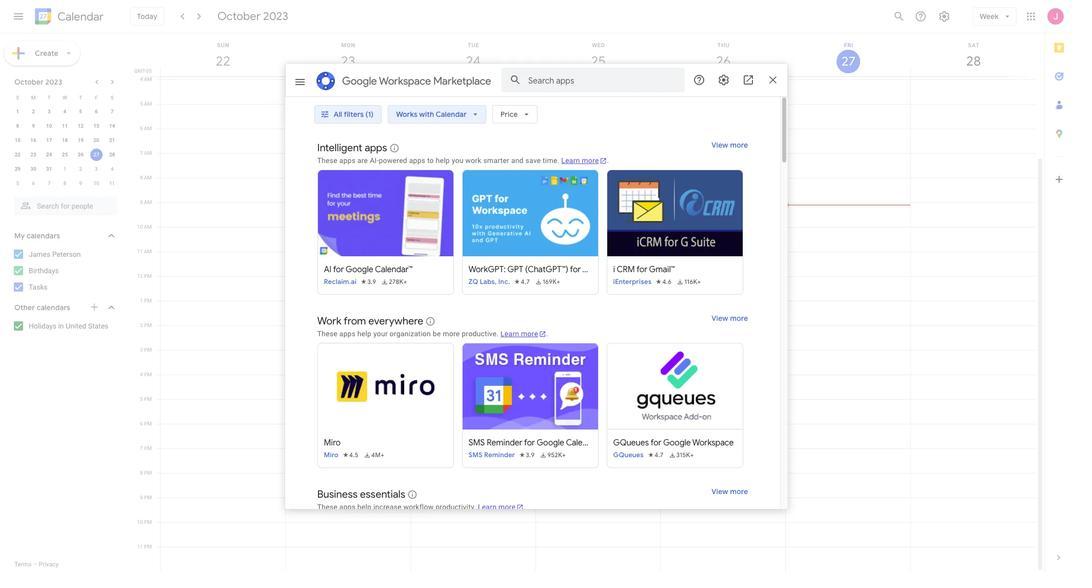 Task type: locate. For each thing, give the bounding box(es) containing it.
2 horizontal spatial 1
[[140, 298, 143, 304]]

am down 05
[[144, 76, 152, 82]]

6 up 7 am
[[140, 126, 143, 131]]

13 element
[[90, 120, 103, 132]]

9 inside "element"
[[79, 181, 82, 186]]

tab list
[[1046, 33, 1074, 544]]

0 horizontal spatial october
[[14, 78, 44, 87]]

0 vertical spatial 12
[[78, 123, 84, 129]]

pm down 1 pm
[[144, 323, 152, 329]]

row up 18
[[10, 119, 120, 133]]

am down 7 am
[[144, 175, 152, 181]]

3 up 4 pm
[[140, 348, 143, 353]]

s left m
[[16, 95, 19, 100]]

pm down 3 pm
[[144, 372, 152, 378]]

0 horizontal spatial 1
[[16, 109, 19, 114]]

pm for 4 pm
[[144, 372, 152, 378]]

s
[[16, 95, 19, 100], [111, 95, 114, 100]]

2 s from the left
[[111, 95, 114, 100]]

4 down gmt-
[[140, 76, 143, 82]]

7 pm
[[140, 446, 152, 452]]

1 vertical spatial october
[[14, 78, 44, 87]]

31 element
[[43, 163, 55, 176]]

7 am from the top
[[144, 224, 152, 230]]

8 down the 7 pm
[[140, 471, 143, 476]]

november 3 element
[[90, 163, 103, 176]]

row down the november 1 "element" at top left
[[10, 177, 120, 191]]

12 for 12
[[78, 123, 84, 129]]

terms
[[14, 562, 32, 569]]

1 vertical spatial 3
[[95, 166, 98, 172]]

my
[[14, 232, 25, 241]]

am for 6 am
[[144, 126, 152, 131]]

27
[[94, 152, 99, 158]]

10
[[46, 123, 52, 129], [94, 181, 99, 186], [137, 224, 143, 230], [137, 520, 143, 526]]

pm down the 5 pm
[[144, 421, 152, 427]]

3 up 10 element at the top of the page
[[48, 109, 51, 114]]

3 inside grid
[[140, 348, 143, 353]]

pm up 4 pm
[[144, 348, 152, 353]]

22 element
[[11, 149, 24, 161]]

8 am
[[140, 175, 152, 181]]

1 am from the top
[[144, 76, 152, 82]]

1 inside the november 1 "element"
[[63, 166, 66, 172]]

am down 9 am
[[144, 224, 152, 230]]

1 horizontal spatial s
[[111, 95, 114, 100]]

18 element
[[59, 134, 71, 147]]

row containing 15
[[10, 133, 120, 148]]

2 vertical spatial 2
[[140, 323, 143, 329]]

pm
[[144, 274, 152, 279], [144, 298, 152, 304], [144, 323, 152, 329], [144, 348, 152, 353], [144, 372, 152, 378], [144, 397, 152, 402], [144, 421, 152, 427], [144, 446, 152, 452], [144, 471, 152, 476], [144, 495, 152, 501], [144, 520, 152, 526], [144, 545, 152, 550]]

row up the 25
[[10, 133, 120, 148]]

4 down 28 element
[[111, 166, 114, 172]]

am for 8 am
[[144, 175, 152, 181]]

5
[[140, 101, 143, 107], [79, 109, 82, 114], [16, 181, 19, 186], [140, 397, 143, 402]]

row containing s
[[10, 90, 120, 105]]

7 up "8 am"
[[140, 150, 143, 156]]

11 for 11 element
[[62, 123, 68, 129]]

18
[[62, 138, 68, 143]]

25 element
[[59, 149, 71, 161]]

3 am from the top
[[144, 126, 152, 131]]

5 column header from the left
[[661, 33, 787, 76]]

4 row from the top
[[10, 133, 120, 148]]

2 down 26 'element'
[[79, 166, 82, 172]]

7 inside 'element'
[[48, 181, 51, 186]]

28 element
[[106, 149, 118, 161]]

1 inside grid
[[140, 298, 143, 304]]

26 element
[[75, 149, 87, 161]]

0 horizontal spatial 2
[[32, 109, 35, 114]]

2 am from the top
[[144, 101, 152, 107]]

12
[[78, 123, 84, 129], [137, 274, 143, 279]]

1 horizontal spatial 3
[[95, 166, 98, 172]]

row up 11 element
[[10, 90, 120, 105]]

–
[[33, 562, 37, 569]]

11 element
[[59, 120, 71, 132]]

5 down 4 pm
[[140, 397, 143, 402]]

6 row from the top
[[10, 162, 120, 177]]

12 pm from the top
[[144, 545, 152, 550]]

am down 5 am
[[144, 126, 152, 131]]

1 vertical spatial 2
[[79, 166, 82, 172]]

1 horizontal spatial 2
[[79, 166, 82, 172]]

10 for 10 pm
[[137, 520, 143, 526]]

11 pm from the top
[[144, 520, 152, 526]]

other calendars
[[14, 303, 70, 313]]

1 vertical spatial calendars
[[37, 303, 70, 313]]

10 inside november 10 'element'
[[94, 181, 99, 186]]

6 for november 6 element
[[32, 181, 35, 186]]

6 am from the top
[[144, 200, 152, 205]]

8 up 9 am
[[140, 175, 143, 181]]

0 vertical spatial october 2023
[[217, 9, 288, 24]]

1 down 25 element
[[63, 166, 66, 172]]

11 down 10 am
[[137, 249, 143, 255]]

4 for november 4 element
[[111, 166, 114, 172]]

peterson
[[52, 251, 81, 259]]

s right f
[[111, 95, 114, 100]]

2 inside grid
[[140, 323, 143, 329]]

4 down 3 pm
[[140, 372, 143, 378]]

7 pm from the top
[[144, 421, 152, 427]]

11 down november 4 element
[[109, 181, 115, 186]]

november 11 element
[[106, 178, 118, 190]]

0 horizontal spatial 2023
[[45, 78, 62, 87]]

5 down 29 element
[[16, 181, 19, 186]]

8 up 15
[[16, 123, 19, 129]]

9 pm
[[140, 495, 152, 501]]

6 down 30 element
[[32, 181, 35, 186]]

pm down 10 pm
[[144, 545, 152, 550]]

0 horizontal spatial t
[[48, 95, 51, 100]]

t left f
[[79, 95, 82, 100]]

1 vertical spatial october 2023
[[14, 78, 62, 87]]

2 horizontal spatial 2
[[140, 323, 143, 329]]

0 horizontal spatial s
[[16, 95, 19, 100]]

today button
[[130, 7, 164, 26]]

2 column header from the left
[[285, 33, 411, 76]]

1 vertical spatial 1
[[63, 166, 66, 172]]

9 pm from the top
[[144, 471, 152, 476]]

5 am from the top
[[144, 175, 152, 181]]

pm for 12 pm
[[144, 274, 152, 279]]

9 for the november 9 "element"
[[79, 181, 82, 186]]

am up 12 pm in the top left of the page
[[144, 249, 152, 255]]

pm up 2 pm
[[144, 298, 152, 304]]

november 7 element
[[43, 178, 55, 190]]

3 row from the top
[[10, 119, 120, 133]]

0 vertical spatial 1
[[16, 109, 19, 114]]

am for 11 am
[[144, 249, 152, 255]]

1 horizontal spatial t
[[79, 95, 82, 100]]

row down 18 element
[[10, 148, 120, 162]]

2 vertical spatial 3
[[140, 348, 143, 353]]

2023
[[263, 9, 288, 24], [45, 78, 62, 87]]

row group
[[10, 105, 120, 191]]

2 vertical spatial 1
[[140, 298, 143, 304]]

2 down 1 pm
[[140, 323, 143, 329]]

6 pm from the top
[[144, 397, 152, 402]]

9 up 10 am
[[140, 200, 143, 205]]

row up november 8 element
[[10, 162, 120, 177]]

my calendars list
[[2, 246, 127, 296]]

1 horizontal spatial 1
[[63, 166, 66, 172]]

3 pm
[[140, 348, 152, 353]]

3 for november 3 element
[[95, 166, 98, 172]]

11 up 18
[[62, 123, 68, 129]]

pm for 1 pm
[[144, 298, 152, 304]]

14
[[109, 123, 115, 129]]

9 for 9 pm
[[140, 495, 143, 501]]

row down w
[[10, 105, 120, 119]]

9 up 10 pm
[[140, 495, 143, 501]]

None search field
[[0, 193, 127, 216]]

2 horizontal spatial 3
[[140, 348, 143, 353]]

10 pm from the top
[[144, 495, 152, 501]]

gmt-
[[134, 68, 146, 74]]

calendars for other calendars
[[37, 303, 70, 313]]

november 4 element
[[106, 163, 118, 176]]

7
[[111, 109, 114, 114], [140, 150, 143, 156], [48, 181, 51, 186], [140, 446, 143, 452]]

9
[[32, 123, 35, 129], [79, 181, 82, 186], [140, 200, 143, 205], [140, 495, 143, 501]]

10 element
[[43, 120, 55, 132]]

1 pm from the top
[[144, 274, 152, 279]]

am for 7 am
[[144, 150, 152, 156]]

9 down november 2 element
[[79, 181, 82, 186]]

0 horizontal spatial 3
[[48, 109, 51, 114]]

8 am from the top
[[144, 249, 152, 255]]

3
[[48, 109, 51, 114], [95, 166, 98, 172], [140, 348, 143, 353]]

my calendars
[[14, 232, 60, 241]]

12 inside 'october 2023' grid
[[78, 123, 84, 129]]

row containing 29
[[10, 162, 120, 177]]

1 horizontal spatial 2023
[[263, 9, 288, 24]]

21
[[109, 138, 115, 143]]

1 s from the left
[[16, 95, 19, 100]]

row
[[10, 90, 120, 105], [10, 105, 120, 119], [10, 119, 120, 133], [10, 133, 120, 148], [10, 148, 120, 162], [10, 162, 120, 177], [10, 177, 120, 191]]

28
[[109, 152, 115, 158]]

2 down m
[[32, 109, 35, 114]]

1 vertical spatial 12
[[137, 274, 143, 279]]

8 down the november 1 "element" at top left
[[63, 181, 66, 186]]

22
[[15, 152, 21, 158]]

7 for 7 pm
[[140, 446, 143, 452]]

gmt-05
[[134, 68, 152, 74]]

pm down 9 pm at the bottom left
[[144, 520, 152, 526]]

12 down 11 am
[[137, 274, 143, 279]]

other
[[14, 303, 35, 313]]

2 pm from the top
[[144, 298, 152, 304]]

5 up 6 am
[[140, 101, 143, 107]]

t left w
[[48, 95, 51, 100]]

9 for 9 am
[[140, 200, 143, 205]]

2
[[32, 109, 35, 114], [79, 166, 82, 172], [140, 323, 143, 329]]

6 inside november 6 element
[[32, 181, 35, 186]]

15 element
[[11, 134, 24, 147]]

4
[[140, 76, 143, 82], [63, 109, 66, 114], [111, 166, 114, 172], [140, 372, 143, 378]]

7 down 31 element
[[48, 181, 51, 186]]

12 for 12 pm
[[137, 274, 143, 279]]

10 down november 3 element
[[94, 181, 99, 186]]

10 am
[[137, 224, 152, 230]]

17 element
[[43, 134, 55, 147]]

am up 6 am
[[144, 101, 152, 107]]

10 up 11 am
[[137, 224, 143, 230]]

today
[[137, 12, 157, 21]]

t
[[48, 95, 51, 100], [79, 95, 82, 100]]

0 vertical spatial calendars
[[27, 232, 60, 241]]

20
[[94, 138, 99, 143]]

6 down the 5 pm
[[140, 421, 143, 427]]

am down 6 am
[[144, 150, 152, 156]]

column header
[[160, 33, 286, 76], [285, 33, 411, 76], [411, 33, 536, 76], [536, 33, 661, 76], [661, 33, 787, 76], [786, 33, 912, 76], [911, 33, 1037, 76]]

23
[[30, 152, 36, 158]]

w
[[63, 95, 67, 100]]

10 up 17 at top
[[46, 123, 52, 129]]

16
[[30, 138, 36, 143]]

24 element
[[43, 149, 55, 161]]

calendars up james
[[27, 232, 60, 241]]

november 2 element
[[75, 163, 87, 176]]

1
[[16, 109, 19, 114], [63, 166, 66, 172], [140, 298, 143, 304]]

10 up 11 pm
[[137, 520, 143, 526]]

26
[[78, 152, 84, 158]]

4 am from the top
[[144, 150, 152, 156]]

am down "8 am"
[[144, 200, 152, 205]]

8 for 8 pm
[[140, 471, 143, 476]]

pm up 8 pm
[[144, 446, 152, 452]]

6
[[95, 109, 98, 114], [140, 126, 143, 131], [32, 181, 35, 186], [140, 421, 143, 427]]

calendars up in
[[37, 303, 70, 313]]

pm up 1 pm
[[144, 274, 152, 279]]

5 pm from the top
[[144, 372, 152, 378]]

1 horizontal spatial 12
[[137, 274, 143, 279]]

0 vertical spatial 3
[[48, 109, 51, 114]]

am
[[144, 76, 152, 82], [144, 101, 152, 107], [144, 126, 152, 131], [144, 150, 152, 156], [144, 175, 152, 181], [144, 200, 152, 205], [144, 224, 152, 230], [144, 249, 152, 255]]

pm for 9 pm
[[144, 495, 152, 501]]

5 row from the top
[[10, 148, 120, 162]]

1 row from the top
[[10, 90, 120, 105]]

holidays
[[29, 322, 56, 331]]

25
[[62, 152, 68, 158]]

october 2023
[[217, 9, 288, 24], [14, 78, 62, 87]]

10 for 10 element at the top of the page
[[46, 123, 52, 129]]

calendar element
[[33, 6, 104, 29]]

grid
[[131, 33, 1045, 573]]

2 row from the top
[[10, 105, 120, 119]]

0 horizontal spatial october 2023
[[14, 78, 62, 87]]

3 down 27, today element
[[95, 166, 98, 172]]

november 1 element
[[59, 163, 71, 176]]

8
[[16, 123, 19, 129], [140, 175, 143, 181], [63, 181, 66, 186], [140, 471, 143, 476]]

0 horizontal spatial 12
[[78, 123, 84, 129]]

pm down the 7 pm
[[144, 471, 152, 476]]

7 up 8 pm
[[140, 446, 143, 452]]

pm down 4 pm
[[144, 397, 152, 402]]

james
[[29, 251, 50, 259]]

1 up 15
[[16, 109, 19, 114]]

14 element
[[106, 120, 118, 132]]

october
[[217, 9, 261, 24], [14, 78, 44, 87]]

3 pm from the top
[[144, 323, 152, 329]]

am for 10 am
[[144, 224, 152, 230]]

calendars
[[27, 232, 60, 241], [37, 303, 70, 313]]

holidays in united states
[[29, 322, 108, 331]]

7 row from the top
[[10, 177, 120, 191]]

27, today element
[[90, 149, 103, 161]]

12 up 19 at left top
[[78, 123, 84, 129]]

pm down 8 pm
[[144, 495, 152, 501]]

pm for 6 pm
[[144, 421, 152, 427]]

11
[[62, 123, 68, 129], [109, 181, 115, 186], [137, 249, 143, 255], [137, 545, 143, 550]]

1 for the november 1 "element" at top left
[[63, 166, 66, 172]]

1 horizontal spatial october
[[217, 9, 261, 24]]

1 down 12 pm in the top left of the page
[[140, 298, 143, 304]]

4 pm from the top
[[144, 348, 152, 353]]

11 down 10 pm
[[137, 545, 143, 550]]

2 for 2 pm
[[140, 323, 143, 329]]

main drawer image
[[12, 10, 25, 23]]

8 pm from the top
[[144, 446, 152, 452]]

10 inside 10 element
[[46, 123, 52, 129]]



Task type: vqa. For each thing, say whether or not it's contained in the screenshot.
'8' element
no



Task type: describe. For each thing, give the bounding box(es) containing it.
30
[[30, 166, 36, 172]]

3 column header from the left
[[411, 33, 536, 76]]

pm for 3 pm
[[144, 348, 152, 353]]

6 am
[[140, 126, 152, 131]]

8 for november 8 element
[[63, 181, 66, 186]]

november 9 element
[[75, 178, 87, 190]]

am for 5 am
[[144, 101, 152, 107]]

terms – privacy
[[14, 562, 59, 569]]

17
[[46, 138, 52, 143]]

tasks
[[29, 283, 48, 292]]

8 pm
[[140, 471, 152, 476]]

4 am
[[140, 76, 152, 82]]

terms link
[[14, 562, 32, 569]]

birthdays
[[29, 267, 59, 275]]

8 for 8 am
[[140, 175, 143, 181]]

29
[[15, 166, 21, 172]]

5 up 12 element
[[79, 109, 82, 114]]

pm for 8 pm
[[144, 471, 152, 476]]

james peterson
[[29, 251, 81, 259]]

20 element
[[90, 134, 103, 147]]

1 vertical spatial 2023
[[45, 78, 62, 87]]

other calendars button
[[2, 300, 127, 316]]

31
[[46, 166, 52, 172]]

october 2023 grid
[[10, 90, 120, 191]]

7 for november 7 'element'
[[48, 181, 51, 186]]

13
[[94, 123, 99, 129]]

27 cell
[[89, 148, 104, 162]]

19 element
[[75, 134, 87, 147]]

19
[[78, 138, 84, 143]]

9 am
[[140, 200, 152, 205]]

2 pm
[[140, 323, 152, 329]]

11 for 11 am
[[137, 249, 143, 255]]

11 pm
[[137, 545, 152, 550]]

12 pm
[[137, 274, 152, 279]]

5 pm
[[140, 397, 152, 402]]

30 element
[[27, 163, 40, 176]]

1 column header from the left
[[160, 33, 286, 76]]

05
[[146, 68, 152, 74]]

24
[[46, 152, 52, 158]]

in
[[58, 322, 64, 331]]

pm for 11 pm
[[144, 545, 152, 550]]

am for 9 am
[[144, 200, 152, 205]]

6 column header from the left
[[786, 33, 912, 76]]

2 t from the left
[[79, 95, 82, 100]]

november 10 element
[[90, 178, 103, 190]]

10 for 10 am
[[137, 224, 143, 230]]

10 pm
[[137, 520, 152, 526]]

m
[[31, 95, 36, 100]]

row containing 22
[[10, 148, 120, 162]]

privacy link
[[39, 562, 59, 569]]

november 8 element
[[59, 178, 71, 190]]

pm for 7 pm
[[144, 446, 152, 452]]

11 am
[[137, 249, 152, 255]]

11 for 11 pm
[[137, 545, 143, 550]]

row containing 8
[[10, 119, 120, 133]]

my calendars button
[[2, 228, 127, 244]]

6 pm
[[140, 421, 152, 427]]

0 vertical spatial 2
[[32, 109, 35, 114]]

5 for 5 am
[[140, 101, 143, 107]]

29 element
[[11, 163, 24, 176]]

row containing 1
[[10, 105, 120, 119]]

5 for 5 pm
[[140, 397, 143, 402]]

6 down f
[[95, 109, 98, 114]]

pm for 5 pm
[[144, 397, 152, 402]]

15
[[15, 138, 21, 143]]

7 up 14
[[111, 109, 114, 114]]

7 column header from the left
[[911, 33, 1037, 76]]

4 for 4 pm
[[140, 372, 143, 378]]

november 5 element
[[11, 178, 24, 190]]

grid containing gmt-05
[[131, 33, 1045, 573]]

9 up 16
[[32, 123, 35, 129]]

6 for 6 am
[[140, 126, 143, 131]]

21 element
[[106, 134, 118, 147]]

16 element
[[27, 134, 40, 147]]

privacy
[[39, 562, 59, 569]]

united
[[66, 322, 86, 331]]

row containing 5
[[10, 177, 120, 191]]

2 for november 2 element
[[79, 166, 82, 172]]

23 element
[[27, 149, 40, 161]]

4 pm
[[140, 372, 152, 378]]

10 for november 10 'element'
[[94, 181, 99, 186]]

1 for 1 pm
[[140, 298, 143, 304]]

1 horizontal spatial october 2023
[[217, 9, 288, 24]]

pm for 2 pm
[[144, 323, 152, 329]]

0 vertical spatial october
[[217, 9, 261, 24]]

3 for 3 pm
[[140, 348, 143, 353]]

7 for 7 am
[[140, 150, 143, 156]]

6 for 6 pm
[[140, 421, 143, 427]]

calendar heading
[[55, 9, 104, 24]]

11 for november 11 element
[[109, 181, 115, 186]]

4 down w
[[63, 109, 66, 114]]

7 am
[[140, 150, 152, 156]]

12 element
[[75, 120, 87, 132]]

5 am
[[140, 101, 152, 107]]

calendar
[[57, 9, 104, 24]]

states
[[88, 322, 108, 331]]

pm for 10 pm
[[144, 520, 152, 526]]

november 6 element
[[27, 178, 40, 190]]

1 pm
[[140, 298, 152, 304]]

0 vertical spatial 2023
[[263, 9, 288, 24]]

4 for 4 am
[[140, 76, 143, 82]]

am for 4 am
[[144, 76, 152, 82]]

row group containing 1
[[10, 105, 120, 191]]

1 t from the left
[[48, 95, 51, 100]]

4 column header from the left
[[536, 33, 661, 76]]

5 for november 5 element
[[16, 181, 19, 186]]

f
[[95, 95, 98, 100]]

calendars for my calendars
[[27, 232, 60, 241]]



